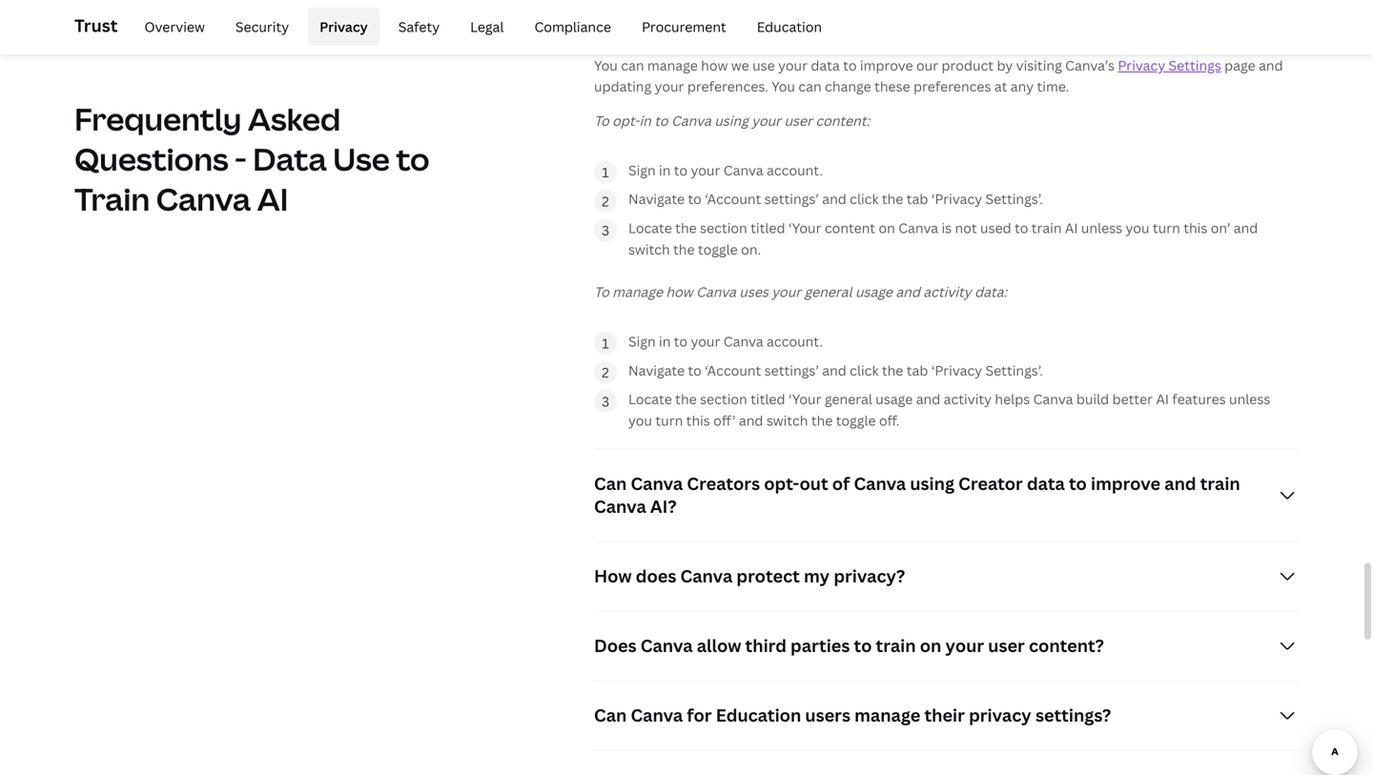 Task type: locate. For each thing, give the bounding box(es) containing it.
canva left uses
[[696, 283, 736, 301]]

2 'privacy from the top
[[931, 361, 982, 379]]

canva right does
[[680, 565, 733, 588]]

1 vertical spatial navigate to 'account settings' and click the tab 'privacy settings'.
[[628, 361, 1043, 379]]

sign in to your canva account. down uses
[[628, 332, 823, 350]]

1 vertical spatial opt-
[[764, 472, 800, 495]]

legal
[[470, 18, 504, 36]]

is
[[942, 219, 952, 237]]

ai for locate the section titled 'your general usage and activity helps canva build better ai features unless you turn this off' and switch the toggle off.
[[1156, 390, 1169, 408]]

0 vertical spatial sign
[[628, 161, 656, 179]]

manage
[[647, 56, 698, 74], [612, 283, 663, 301], [854, 704, 920, 727]]

settings'.
[[986, 190, 1043, 208], [986, 361, 1043, 379]]

1 settings' from the top
[[764, 190, 819, 208]]

1 horizontal spatial opt-
[[764, 472, 800, 495]]

toggle
[[698, 240, 738, 258], [836, 412, 876, 430]]

0 vertical spatial unless
[[1081, 219, 1122, 237]]

1 vertical spatial data
[[1027, 472, 1065, 495]]

train inside the "locate the section titled 'your content on canva is not used to train ai unless you turn this on' and switch the toggle on."
[[1032, 219, 1062, 237]]

section inside the "locate the section titled 'your content on canva is not used to train ai unless you turn this on' and switch the toggle on."
[[700, 219, 747, 237]]

third
[[745, 634, 787, 657]]

your
[[778, 56, 808, 74], [655, 77, 684, 95], [752, 111, 781, 130], [691, 161, 720, 179], [772, 283, 801, 301], [691, 332, 720, 350], [945, 634, 984, 657]]

your down "preferences."
[[752, 111, 781, 130]]

1 vertical spatial sign in to your canva account.
[[628, 332, 823, 350]]

click up content
[[850, 190, 879, 208]]

to inside the frequently asked questions - data use to train canva ai
[[396, 138, 430, 180]]

2 settings' from the top
[[764, 361, 819, 379]]

'your up out
[[788, 390, 821, 408]]

privacy settings link
[[1118, 56, 1221, 74]]

navigate to 'account settings' and click the tab 'privacy settings'. up off.
[[628, 361, 1043, 379]]

the
[[882, 190, 903, 208], [675, 219, 697, 237], [673, 240, 695, 258], [882, 361, 903, 379], [675, 390, 697, 408], [811, 412, 833, 430]]

'privacy
[[931, 190, 982, 208], [931, 361, 982, 379]]

to for to opt-in to canva using your user content:
[[594, 111, 609, 130]]

'account up on.
[[705, 190, 761, 208]]

how
[[701, 56, 728, 74], [666, 283, 693, 301]]

0 horizontal spatial train
[[876, 634, 916, 657]]

0 vertical spatial section
[[700, 219, 747, 237]]

1 horizontal spatial can
[[798, 77, 822, 95]]

2 account. from the top
[[767, 332, 823, 350]]

0 vertical spatial tab
[[907, 190, 928, 208]]

1 horizontal spatial improve
[[1091, 472, 1161, 495]]

settings' for content
[[764, 190, 819, 208]]

1 horizontal spatial user
[[988, 634, 1025, 657]]

this left on'
[[1184, 219, 1207, 237]]

2 sign in to your canva account. from the top
[[628, 332, 823, 350]]

2 to from the top
[[594, 283, 609, 301]]

settings' up 'to manage how canva uses your general usage and activity data:'
[[764, 190, 819, 208]]

this inside locate the section titled 'your general usage and activity helps canva build better ai features unless you turn this off' and switch the toggle off.
[[686, 412, 710, 430]]

to opt-in to canva using your user content:
[[594, 111, 870, 130]]

1 vertical spatial how
[[666, 283, 693, 301]]

'your left content
[[788, 219, 821, 237]]

'account for the
[[705, 190, 761, 208]]

procurement link
[[630, 8, 738, 46]]

2 'account from the top
[[705, 361, 761, 379]]

1 settings'. from the top
[[986, 190, 1043, 208]]

2 'your from the top
[[788, 390, 821, 408]]

usage up off.
[[876, 390, 913, 408]]

0 vertical spatial manage
[[647, 56, 698, 74]]

sign for locate the section titled 'your content on canva is not used to train ai unless you turn this on' and switch the toggle on.
[[628, 161, 656, 179]]

2 navigate to 'account settings' and click the tab 'privacy settings'. from the top
[[628, 361, 1043, 379]]

ai right -
[[257, 178, 288, 220]]

switch
[[628, 240, 670, 258], [766, 412, 808, 430]]

using down "preferences."
[[714, 111, 748, 130]]

0 vertical spatial to
[[594, 111, 609, 130]]

1 vertical spatial can
[[798, 77, 822, 95]]

general inside locate the section titled 'your general usage and activity helps canva build better ai features unless you turn this off' and switch the toggle off.
[[825, 390, 872, 408]]

frequently asked questions - data use to train canva ai
[[74, 98, 430, 220]]

this inside the "locate the section titled 'your content on canva is not used to train ai unless you turn this on' and switch the toggle on."
[[1184, 219, 1207, 237]]

our
[[916, 56, 938, 74]]

activity left "helps"
[[944, 390, 992, 408]]

1 navigate to 'account settings' and click the tab 'privacy settings'. from the top
[[628, 190, 1043, 208]]

to inside does canva allow third parties to train on your user content? dropdown button
[[854, 634, 872, 657]]

tab
[[907, 190, 928, 208], [907, 361, 928, 379]]

allow
[[697, 634, 741, 657]]

0 vertical spatial education
[[757, 18, 822, 36]]

how
[[594, 565, 632, 588]]

0 vertical spatial turn
[[1153, 219, 1180, 237]]

does
[[594, 634, 637, 657]]

sign in to your canva account. down to opt-in to canva using your user content:
[[628, 161, 823, 179]]

data
[[811, 56, 840, 74], [1027, 472, 1065, 495]]

general down content
[[804, 283, 852, 301]]

and right 'off''
[[739, 412, 763, 430]]

0 vertical spatial click
[[850, 190, 879, 208]]

locate inside the "locate the section titled 'your content on canva is not used to train ai unless you turn this on' and switch the toggle on."
[[628, 219, 672, 237]]

0 vertical spatial you
[[594, 56, 618, 74]]

navigate
[[628, 190, 685, 208], [628, 361, 685, 379]]

user inside dropdown button
[[988, 634, 1025, 657]]

1 vertical spatial unless
[[1229, 390, 1270, 408]]

using
[[714, 111, 748, 130], [910, 472, 954, 495]]

1 vertical spatial on
[[920, 634, 941, 657]]

0 vertical spatial opt-
[[612, 111, 639, 130]]

1 vertical spatial usage
[[876, 390, 913, 408]]

section inside locate the section titled 'your general usage and activity helps canva build better ai features unless you turn this off' and switch the toggle off.
[[700, 390, 747, 408]]

train right used
[[1032, 219, 1062, 237]]

can inside can canva creators opt-out of canva using creator data to improve and train canva ai?
[[594, 472, 627, 495]]

0 vertical spatial navigate
[[628, 190, 685, 208]]

titled
[[751, 219, 785, 237], [751, 390, 785, 408]]

0 vertical spatial train
[[1032, 219, 1062, 237]]

'privacy up not
[[931, 190, 982, 208]]

'privacy for activity
[[931, 361, 982, 379]]

canva
[[671, 111, 711, 130], [724, 161, 763, 179], [156, 178, 251, 220], [898, 219, 938, 237], [696, 283, 736, 301], [724, 332, 763, 350], [1033, 390, 1073, 408], [631, 472, 683, 495], [854, 472, 906, 495], [594, 495, 646, 518], [680, 565, 733, 588], [641, 634, 693, 657], [631, 704, 683, 727]]

1 vertical spatial this
[[686, 412, 710, 430]]

1 vertical spatial 'your
[[788, 390, 821, 408]]

privacy right canva's
[[1118, 56, 1165, 74]]

1 vertical spatial can
[[594, 704, 627, 727]]

1 vertical spatial sign
[[628, 332, 656, 350]]

canva inside the "locate the section titled 'your content on canva is not used to train ai unless you turn this on' and switch the toggle on."
[[898, 219, 938, 237]]

your right updating
[[655, 77, 684, 95]]

1 titled from the top
[[751, 219, 785, 237]]

1 vertical spatial privacy
[[1118, 56, 1165, 74]]

'your inside the "locate the section titled 'your content on canva is not used to train ai unless you turn this on' and switch the toggle on."
[[788, 219, 821, 237]]

visiting
[[1016, 56, 1062, 74]]

can for can canva creators opt-out of canva using creator data to improve and train canva ai?
[[594, 472, 627, 495]]

locate the section titled 'your content on canva is not used to train ai unless you turn this on' and switch the toggle on.
[[628, 219, 1258, 258]]

you left 'off''
[[628, 412, 652, 430]]

1 horizontal spatial switch
[[766, 412, 808, 430]]

content
[[825, 219, 875, 237]]

how does canva protect my privacy? button
[[594, 542, 1299, 611]]

canva left is
[[898, 219, 938, 237]]

0 vertical spatial 'your
[[788, 219, 821, 237]]

0 vertical spatial titled
[[751, 219, 785, 237]]

opt- right creators
[[764, 472, 800, 495]]

sign in to your canva account. for the
[[628, 161, 823, 179]]

train down privacy? at the bottom right
[[876, 634, 916, 657]]

trust
[[74, 14, 118, 37]]

settings'
[[764, 190, 819, 208], [764, 361, 819, 379]]

0 vertical spatial settings'
[[764, 190, 819, 208]]

canva right the does
[[641, 634, 693, 657]]

navigate to 'account settings' and click the tab 'privacy settings'. up content
[[628, 190, 1043, 208]]

data up 'change'
[[811, 56, 840, 74]]

'your for general
[[788, 390, 821, 408]]

toggle inside the "locate the section titled 'your content on canva is not used to train ai unless you turn this on' and switch the toggle on."
[[698, 240, 738, 258]]

improve
[[860, 56, 913, 74], [1091, 472, 1161, 495]]

1 vertical spatial to
[[594, 283, 609, 301]]

0 horizontal spatial you
[[594, 56, 618, 74]]

account. down content:
[[767, 161, 823, 179]]

0 horizontal spatial turn
[[655, 412, 683, 430]]

change
[[825, 77, 871, 95]]

turn left 'off''
[[655, 412, 683, 430]]

and right on'
[[1234, 219, 1258, 237]]

toggle left off.
[[836, 412, 876, 430]]

1 horizontal spatial you
[[772, 77, 795, 95]]

settings' down 'to manage how canva uses your general usage and activity data:'
[[764, 361, 819, 379]]

1 'privacy from the top
[[931, 190, 982, 208]]

of
[[832, 472, 850, 495]]

2 click from the top
[[850, 361, 879, 379]]

you up updating
[[594, 56, 618, 74]]

to
[[594, 111, 609, 130], [594, 283, 609, 301]]

'your
[[788, 219, 821, 237], [788, 390, 821, 408]]

'account up 'off''
[[705, 361, 761, 379]]

1 'account from the top
[[705, 190, 761, 208]]

can up updating
[[621, 56, 644, 74]]

canva inside locate the section titled 'your general usage and activity helps canva build better ai features unless you turn this off' and switch the toggle off.
[[1033, 390, 1073, 408]]

settings'. up "helps"
[[986, 361, 1043, 379]]

0 vertical spatial locate
[[628, 219, 672, 237]]

navigate to 'account settings' and click the tab 'privacy settings'.
[[628, 190, 1043, 208], [628, 361, 1043, 379]]

1 vertical spatial section
[[700, 390, 747, 408]]

in
[[639, 111, 651, 130], [659, 161, 671, 179], [659, 332, 671, 350]]

'your inside locate the section titled 'your general usage and activity helps canva build better ai features unless you turn this off' and switch the toggle off.
[[788, 390, 821, 408]]

1 vertical spatial settings'.
[[986, 361, 1043, 379]]

account. down 'to manage how canva uses your general usage and activity data:'
[[767, 332, 823, 350]]

1 can from the top
[[594, 472, 627, 495]]

2 navigate from the top
[[628, 361, 685, 379]]

toggle left on.
[[698, 240, 738, 258]]

ai
[[257, 178, 288, 220], [1065, 219, 1078, 237], [1156, 390, 1169, 408]]

does canva allow third parties to train on your user content?
[[594, 634, 1104, 657]]

privacy left safety
[[320, 18, 368, 36]]

activity
[[923, 283, 971, 301], [944, 390, 992, 408]]

can down the does
[[594, 704, 627, 727]]

can for can canva for education users manage their privacy settings?
[[594, 704, 627, 727]]

click
[[850, 190, 879, 208], [850, 361, 879, 379]]

these
[[874, 77, 910, 95]]

ai right better
[[1156, 390, 1169, 408]]

0 horizontal spatial improve
[[860, 56, 913, 74]]

account. for general
[[767, 332, 823, 350]]

0 vertical spatial on
[[879, 219, 895, 237]]

train down the features
[[1200, 472, 1240, 495]]

1 vertical spatial using
[[910, 472, 954, 495]]

activity left data:
[[923, 283, 971, 301]]

can left ai?
[[594, 472, 627, 495]]

ai for locate the section titled 'your content on canva is not used to train ai unless you turn this on' and switch the toggle on.
[[1065, 219, 1078, 237]]

1 section from the top
[[700, 219, 747, 237]]

1 vertical spatial user
[[988, 634, 1025, 657]]

2 sign from the top
[[628, 332, 656, 350]]

1 vertical spatial you
[[628, 412, 652, 430]]

2 titled from the top
[[751, 390, 785, 408]]

2 locate from the top
[[628, 390, 672, 408]]

1 vertical spatial titled
[[751, 390, 785, 408]]

0 vertical spatial how
[[701, 56, 728, 74]]

user left content?
[[988, 634, 1025, 657]]

1 'your from the top
[[788, 219, 821, 237]]

unless
[[1081, 219, 1122, 237], [1229, 390, 1270, 408]]

0 horizontal spatial switch
[[628, 240, 670, 258]]

0 vertical spatial toggle
[[698, 240, 738, 258]]

0 horizontal spatial on
[[879, 219, 895, 237]]

0 vertical spatial settings'.
[[986, 190, 1043, 208]]

click up locate the section titled 'your general usage and activity helps canva build better ai features unless you turn this off' and switch the toggle off.
[[850, 361, 879, 379]]

sign in to your canva account.
[[628, 161, 823, 179], [628, 332, 823, 350]]

procurement
[[642, 18, 726, 36]]

0 horizontal spatial user
[[784, 111, 812, 130]]

can canva creators opt-out of canva using creator data to improve and train canva ai? button
[[594, 450, 1299, 541]]

improve inside can canva creators opt-out of canva using creator data to improve and train canva ai?
[[1091, 472, 1161, 495]]

can canva for education users manage their privacy settings? button
[[594, 681, 1299, 750]]

general up of
[[825, 390, 872, 408]]

1 tab from the top
[[907, 190, 928, 208]]

privacy
[[320, 18, 368, 36], [1118, 56, 1165, 74]]

titled inside locate the section titled 'your general usage and activity helps canva build better ai features unless you turn this off' and switch the toggle off.
[[751, 390, 785, 408]]

ai inside locate the section titled 'your general usage and activity helps canva build better ai features unless you turn this off' and switch the toggle off.
[[1156, 390, 1169, 408]]

and up content
[[822, 190, 847, 208]]

0 vertical spatial sign in to your canva account.
[[628, 161, 823, 179]]

0 vertical spatial switch
[[628, 240, 670, 258]]

1 horizontal spatial using
[[910, 472, 954, 495]]

1 vertical spatial you
[[772, 77, 795, 95]]

1 horizontal spatial on
[[920, 634, 941, 657]]

usage
[[855, 283, 892, 301], [876, 390, 913, 408]]

use
[[752, 56, 775, 74]]

1 vertical spatial in
[[659, 161, 671, 179]]

1 sign from the top
[[628, 161, 656, 179]]

locate
[[628, 219, 672, 237], [628, 390, 672, 408]]

1 sign in to your canva account. from the top
[[628, 161, 823, 179]]

and
[[1259, 56, 1283, 74], [822, 190, 847, 208], [1234, 219, 1258, 237], [896, 283, 920, 301], [822, 361, 847, 379], [916, 390, 940, 408], [739, 412, 763, 430], [1165, 472, 1196, 495]]

canva left build at the right of the page
[[1033, 390, 1073, 408]]

you left on'
[[1126, 219, 1150, 237]]

0 vertical spatial navigate to 'account settings' and click the tab 'privacy settings'.
[[628, 190, 1043, 208]]

navigate to 'account settings' and click the tab 'privacy settings'. for general
[[628, 361, 1043, 379]]

1 click from the top
[[850, 190, 879, 208]]

this left 'off''
[[686, 412, 710, 430]]

settings'. up used
[[986, 190, 1043, 208]]

improve up 'these'
[[860, 56, 913, 74]]

1 vertical spatial improve
[[1091, 472, 1161, 495]]

this
[[1184, 219, 1207, 237], [686, 412, 710, 430]]

0 horizontal spatial how
[[666, 283, 693, 301]]

1 vertical spatial 'account
[[705, 361, 761, 379]]

0 vertical spatial usage
[[855, 283, 892, 301]]

1 horizontal spatial you
[[1126, 219, 1150, 237]]

using left creator
[[910, 472, 954, 495]]

and right page
[[1259, 56, 1283, 74]]

on up the their
[[920, 634, 941, 657]]

can
[[594, 472, 627, 495], [594, 704, 627, 727]]

titled for toggle
[[751, 219, 785, 237]]

0 horizontal spatial you
[[628, 412, 652, 430]]

your up 'off''
[[691, 332, 720, 350]]

menu bar
[[125, 8, 833, 46]]

user left content:
[[784, 111, 812, 130]]

you down use
[[772, 77, 795, 95]]

1 horizontal spatial how
[[701, 56, 728, 74]]

education right for
[[716, 704, 801, 727]]

data right creator
[[1027, 472, 1065, 495]]

0 vertical spatial using
[[714, 111, 748, 130]]

1 horizontal spatial ai
[[1065, 219, 1078, 237]]

can left 'change'
[[798, 77, 822, 95]]

0 horizontal spatial toggle
[[698, 240, 738, 258]]

how left uses
[[666, 283, 693, 301]]

usage down content
[[855, 283, 892, 301]]

'account for switch
[[705, 361, 761, 379]]

1 locate from the top
[[628, 219, 672, 237]]

locate inside locate the section titled 'your general usage and activity helps canva build better ai features unless you turn this off' and switch the toggle off.
[[628, 390, 672, 408]]

turn left on'
[[1153, 219, 1180, 237]]

section up on.
[[700, 219, 747, 237]]

0 vertical spatial data
[[811, 56, 840, 74]]

how up "preferences."
[[701, 56, 728, 74]]

1 horizontal spatial train
[[1032, 219, 1062, 237]]

0 vertical spatial can
[[621, 56, 644, 74]]

time.
[[1037, 77, 1069, 95]]

1 vertical spatial activity
[[944, 390, 992, 408]]

2 section from the top
[[700, 390, 747, 408]]

1 to from the top
[[594, 111, 609, 130]]

canva inside does canva allow third parties to train on your user content? dropdown button
[[641, 634, 693, 657]]

1 vertical spatial settings'
[[764, 361, 819, 379]]

you inside the "locate the section titled 'your content on canva is not used to train ai unless you turn this on' and switch the toggle on."
[[1126, 219, 1150, 237]]

1 horizontal spatial this
[[1184, 219, 1207, 237]]

protect
[[737, 565, 800, 588]]

1 vertical spatial 'privacy
[[931, 361, 982, 379]]

2 can from the top
[[594, 704, 627, 727]]

you can manage how we use your data to improve our product by visiting canva's privacy settings
[[594, 56, 1221, 74]]

section
[[700, 219, 747, 237], [700, 390, 747, 408]]

0 horizontal spatial ai
[[257, 178, 288, 220]]

education up use
[[757, 18, 822, 36]]

education inside dropdown button
[[716, 704, 801, 727]]

0 vertical spatial account.
[[767, 161, 823, 179]]

1 horizontal spatial unless
[[1229, 390, 1270, 408]]

turn inside locate the section titled 'your general usage and activity helps canva build better ai features unless you turn this off' and switch the toggle off.
[[655, 412, 683, 430]]

overview link
[[133, 8, 216, 46]]

tab up the "locate the section titled 'your content on canva is not used to train ai unless you turn this on' and switch the toggle on."
[[907, 190, 928, 208]]

1 horizontal spatial toggle
[[836, 412, 876, 430]]

ai inside the "locate the section titled 'your content on canva is not used to train ai unless you turn this on' and switch the toggle on."
[[1065, 219, 1078, 237]]

titled inside the "locate the section titled 'your content on canva is not used to train ai unless you turn this on' and switch the toggle on."
[[751, 219, 785, 237]]

2 tab from the top
[[907, 361, 928, 379]]

1 vertical spatial turn
[[655, 412, 683, 430]]

2 horizontal spatial train
[[1200, 472, 1240, 495]]

ai right used
[[1065, 219, 1078, 237]]

you
[[1126, 219, 1150, 237], [628, 412, 652, 430]]

can
[[621, 56, 644, 74], [798, 77, 822, 95]]

on.
[[741, 240, 761, 258]]

1 vertical spatial tab
[[907, 361, 928, 379]]

1 account. from the top
[[767, 161, 823, 179]]

and down the features
[[1165, 472, 1196, 495]]

your down how does canva protect my privacy? "dropdown button"
[[945, 634, 984, 657]]

2 vertical spatial manage
[[854, 704, 920, 727]]

content:
[[816, 111, 870, 130]]

we
[[731, 56, 749, 74]]

opt- down updating
[[612, 111, 639, 130]]

1 navigate from the top
[[628, 190, 685, 208]]

1 vertical spatial switch
[[766, 412, 808, 430]]

improve down better
[[1091, 472, 1161, 495]]

0 horizontal spatial this
[[686, 412, 710, 430]]

menu bar containing overview
[[125, 8, 833, 46]]

1 vertical spatial general
[[825, 390, 872, 408]]

'account
[[705, 190, 761, 208], [705, 361, 761, 379]]

canva right train at the left of page
[[156, 178, 251, 220]]

section up 'off''
[[700, 390, 747, 408]]

canva left for
[[631, 704, 683, 727]]

you inside locate the section titled 'your general usage and activity helps canva build better ai features unless you turn this off' and switch the toggle off.
[[628, 412, 652, 430]]

tab for and
[[907, 361, 928, 379]]

education
[[757, 18, 822, 36], [716, 704, 801, 727]]

0 vertical spatial can
[[594, 472, 627, 495]]

tab up locate the section titled 'your general usage and activity helps canva build better ai features unless you turn this off' and switch the toggle off.
[[907, 361, 928, 379]]

on right content
[[879, 219, 895, 237]]

'privacy up locate the section titled 'your general usage and activity helps canva build better ai features unless you turn this off' and switch the toggle off.
[[931, 361, 982, 379]]

you
[[594, 56, 618, 74], [772, 77, 795, 95]]

2 settings'. from the top
[[986, 361, 1043, 379]]

1 vertical spatial train
[[1200, 472, 1240, 495]]

out
[[799, 472, 828, 495]]



Task type: vqa. For each thing, say whether or not it's contained in the screenshot.
the 'Your corresponding to general
yes



Task type: describe. For each thing, give the bounding box(es) containing it.
to inside the "locate the section titled 'your content on canva is not used to train ai unless you turn this on' and switch the toggle on."
[[1015, 219, 1028, 237]]

can canva for education users manage their privacy settings?
[[594, 704, 1111, 727]]

canva left ai?
[[594, 495, 646, 518]]

data inside can canva creators opt-out of canva using creator data to improve and train canva ai?
[[1027, 472, 1065, 495]]

build
[[1076, 390, 1109, 408]]

switch inside locate the section titled 'your general usage and activity helps canva build better ai features unless you turn this off' and switch the toggle off.
[[766, 412, 808, 430]]

does canva allow third parties to train on your user content? button
[[594, 612, 1299, 680]]

to inside can canva creators opt-out of canva using creator data to improve and train canva ai?
[[1069, 472, 1087, 495]]

train inside can canva creators opt-out of canva using creator data to improve and train canva ai?
[[1200, 472, 1240, 495]]

ai?
[[650, 495, 677, 518]]

canva right of
[[854, 472, 906, 495]]

manage inside dropdown button
[[854, 704, 920, 727]]

1 horizontal spatial privacy
[[1118, 56, 1165, 74]]

does
[[636, 565, 676, 588]]

settings'. for canva
[[986, 361, 1043, 379]]

to for to manage how canva uses your general usage and activity data:
[[594, 283, 609, 301]]

use
[[333, 138, 390, 180]]

product
[[942, 56, 994, 74]]

locate for locate the section titled 'your general usage and activity helps canva build better ai features unless you turn this off' and switch the toggle off.
[[628, 390, 672, 408]]

-
[[235, 138, 247, 180]]

off'
[[713, 412, 736, 430]]

can inside page and updating your preferences. you can change these preferences at any time.
[[798, 77, 822, 95]]

creator
[[958, 472, 1023, 495]]

security link
[[224, 8, 301, 46]]

on inside the "locate the section titled 'your content on canva is not used to train ai unless you turn this on' and switch the toggle on."
[[879, 219, 895, 237]]

turn inside the "locate the section titled 'your content on canva is not used to train ai unless you turn this on' and switch the toggle on."
[[1153, 219, 1180, 237]]

2 vertical spatial train
[[876, 634, 916, 657]]

education inside menu bar
[[757, 18, 822, 36]]

data
[[253, 138, 327, 180]]

using inside can canva creators opt-out of canva using creator data to improve and train canva ai?
[[910, 472, 954, 495]]

usage inside locate the section titled 'your general usage and activity helps canva build better ai features unless you turn this off' and switch the toggle off.
[[876, 390, 913, 408]]

and left "helps"
[[916, 390, 940, 408]]

to manage how canva uses your general usage and activity data:
[[594, 283, 1007, 301]]

canva down to opt-in to canva using your user content:
[[724, 161, 763, 179]]

on inside dropdown button
[[920, 634, 941, 657]]

safety
[[398, 18, 440, 36]]

better
[[1112, 390, 1153, 408]]

canva inside how does canva protect my privacy? "dropdown button"
[[680, 565, 733, 588]]

opt- inside can canva creators opt-out of canva using creator data to improve and train canva ai?
[[764, 472, 800, 495]]

your inside dropdown button
[[945, 634, 984, 657]]

ai inside the frequently asked questions - data use to train canva ai
[[257, 178, 288, 220]]

creators
[[687, 472, 760, 495]]

can canva creators opt-out of canva using creator data to improve and train canva ai?
[[594, 472, 1240, 518]]

and inside can canva creators opt-out of canva using creator data to improve and train canva ai?
[[1165, 472, 1196, 495]]

1 vertical spatial manage
[[612, 283, 663, 301]]

settings' for general
[[764, 361, 819, 379]]

titled for the
[[751, 390, 785, 408]]

sign in to your canva account. for switch
[[628, 332, 823, 350]]

unless inside locate the section titled 'your general usage and activity helps canva build better ai features unless you turn this off' and switch the toggle off.
[[1229, 390, 1270, 408]]

by
[[997, 56, 1013, 74]]

click for content
[[850, 190, 879, 208]]

and inside page and updating your preferences. you can change these preferences at any time.
[[1259, 56, 1283, 74]]

in for locate the section titled 'your content on canva is not used to train ai unless you turn this on' and switch the toggle on.
[[659, 161, 671, 179]]

canva inside can canva for education users manage their privacy settings? dropdown button
[[631, 704, 683, 727]]

click for general
[[850, 361, 879, 379]]

legal link
[[459, 8, 515, 46]]

locate for locate the section titled 'your content on canva is not used to train ai unless you turn this on' and switch the toggle on.
[[628, 219, 672, 237]]

overview
[[144, 18, 205, 36]]

and down the "locate the section titled 'your content on canva is not used to train ai unless you turn this on' and switch the toggle on."
[[896, 283, 920, 301]]

uses
[[739, 283, 768, 301]]

0 horizontal spatial using
[[714, 111, 748, 130]]

tab for canva
[[907, 190, 928, 208]]

content?
[[1029, 634, 1104, 657]]

in for locate the section titled 'your general usage and activity helps canva build better ai features unless you turn this off' and switch the toggle off.
[[659, 332, 671, 350]]

safety link
[[387, 8, 451, 46]]

unless inside the "locate the section titled 'your content on canva is not used to train ai unless you turn this on' and switch the toggle on."
[[1081, 219, 1122, 237]]

preferences
[[914, 77, 991, 95]]

not
[[955, 219, 977, 237]]

settings
[[1169, 56, 1221, 74]]

settings?
[[1035, 704, 1111, 727]]

sign for locate the section titled 'your general usage and activity helps canva build better ai features unless you turn this off' and switch the toggle off.
[[628, 332, 656, 350]]

privacy
[[969, 704, 1032, 727]]

how does canva protect my privacy?
[[594, 565, 905, 588]]

settings'. for used
[[986, 190, 1043, 208]]

activity inside locate the section titled 'your general usage and activity helps canva build better ai features unless you turn this off' and switch the toggle off.
[[944, 390, 992, 408]]

features
[[1172, 390, 1226, 408]]

account. for content
[[767, 161, 823, 179]]

any
[[1011, 77, 1034, 95]]

locate the section titled 'your general usage and activity helps canva build better ai features unless you turn this off' and switch the toggle off.
[[628, 390, 1270, 430]]

navigate for locate the section titled 'your general usage and activity helps canva build better ai features unless you turn this off' and switch the toggle off.
[[628, 361, 685, 379]]

canva's
[[1065, 56, 1115, 74]]

used
[[980, 219, 1011, 237]]

and inside the "locate the section titled 'your content on canva is not used to train ai unless you turn this on' and switch the toggle on."
[[1234, 219, 1258, 237]]

your right uses
[[772, 283, 801, 301]]

parties
[[791, 634, 850, 657]]

helps
[[995, 390, 1030, 408]]

my
[[804, 565, 830, 588]]

0 horizontal spatial privacy
[[320, 18, 368, 36]]

asked
[[248, 98, 341, 140]]

updating
[[594, 77, 651, 95]]

for
[[687, 704, 712, 727]]

0 vertical spatial in
[[639, 111, 651, 130]]

compliance link
[[523, 8, 623, 46]]

preferences.
[[687, 77, 768, 95]]

0 vertical spatial general
[[804, 283, 852, 301]]

canva left creators
[[631, 472, 683, 495]]

on'
[[1211, 219, 1230, 237]]

page
[[1225, 56, 1256, 74]]

you inside page and updating your preferences. you can change these preferences at any time.
[[772, 77, 795, 95]]

section for the
[[700, 219, 747, 237]]

security
[[235, 18, 289, 36]]

and down 'to manage how canva uses your general usage and activity data:'
[[822, 361, 847, 379]]

at
[[994, 77, 1007, 95]]

canva down "preferences."
[[671, 111, 711, 130]]

their
[[924, 704, 965, 727]]

questions
[[74, 138, 228, 180]]

train
[[74, 178, 150, 220]]

section for switch
[[700, 390, 747, 408]]

off.
[[879, 412, 900, 430]]

education link
[[745, 8, 833, 46]]

0 vertical spatial improve
[[860, 56, 913, 74]]

privacy link
[[308, 8, 379, 46]]

canva down uses
[[724, 332, 763, 350]]

compliance
[[534, 18, 611, 36]]

navigate for locate the section titled 'your content on canva is not used to train ai unless you turn this on' and switch the toggle on.
[[628, 190, 685, 208]]

your down to opt-in to canva using your user content:
[[691, 161, 720, 179]]

users
[[805, 704, 851, 727]]

canva inside the frequently asked questions - data use to train canva ai
[[156, 178, 251, 220]]

0 vertical spatial user
[[784, 111, 812, 130]]

0 horizontal spatial data
[[811, 56, 840, 74]]

navigate to 'account settings' and click the tab 'privacy settings'. for content
[[628, 190, 1043, 208]]

your right use
[[778, 56, 808, 74]]

page and updating your preferences. you can change these preferences at any time.
[[594, 56, 1283, 95]]

0 horizontal spatial opt-
[[612, 111, 639, 130]]

'privacy for is
[[931, 190, 982, 208]]

'your for content
[[788, 219, 821, 237]]

data:
[[975, 283, 1007, 301]]

privacy?
[[834, 565, 905, 588]]

toggle inside locate the section titled 'your general usage and activity helps canva build better ai features unless you turn this off' and switch the toggle off.
[[836, 412, 876, 430]]

your inside page and updating your preferences. you can change these preferences at any time.
[[655, 77, 684, 95]]

0 vertical spatial activity
[[923, 283, 971, 301]]

frequently
[[74, 98, 242, 140]]

switch inside the "locate the section titled 'your content on canva is not used to train ai unless you turn this on' and switch the toggle on."
[[628, 240, 670, 258]]



